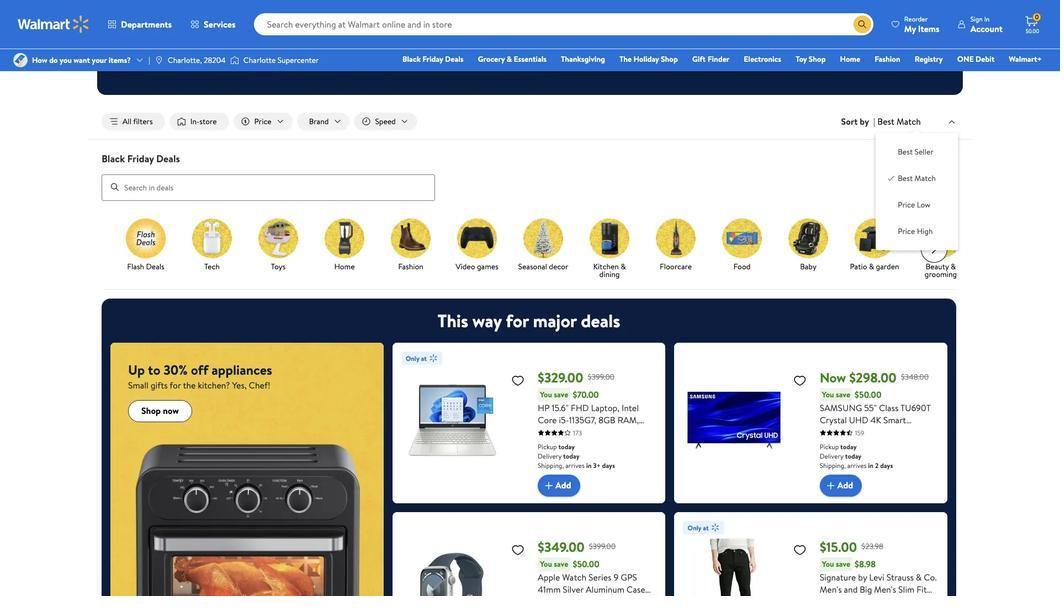 Task type: describe. For each thing, give the bounding box(es) containing it.
jeans
[[820, 596, 841, 597]]

how
[[32, 55, 47, 66]]

samsung
[[820, 402, 863, 414]]

add button for now
[[820, 475, 863, 497]]

shop seasonal image
[[524, 219, 564, 258]]

best inside popup button
[[878, 115, 895, 128]]

sport
[[601, 596, 622, 597]]

my
[[905, 22, 917, 35]]

Search in deals search field
[[102, 174, 435, 201]]

case
[[627, 584, 646, 596]]

rain
[[513, 60, 523, 70]]

Black Friday Deals search field
[[88, 152, 972, 201]]

items?
[[109, 55, 131, 66]]

epic
[[424, 33, 448, 51]]

2 vertical spatial best
[[899, 173, 913, 184]]

only at for $329.00
[[406, 354, 427, 363]]

shop toys image
[[259, 219, 298, 258]]

you for signature
[[822, 559, 835, 570]]

all filters
[[123, 116, 153, 127]]

fit
[[917, 584, 928, 596]]

price for price
[[254, 116, 272, 127]]

1 vertical spatial best match
[[899, 173, 937, 184]]

epic savings. top gifts. don't miss it!
[[424, 33, 633, 51]]

option group containing best seller
[[885, 142, 950, 242]]

& for dining
[[621, 261, 626, 272]]

sort
[[842, 116, 858, 128]]

chef!
[[249, 379, 270, 392]]

in
[[985, 14, 990, 23]]

sign
[[971, 14, 983, 23]]

$8.98
[[855, 559, 876, 571]]

& for garden
[[870, 261, 875, 272]]

the holiday shop
[[620, 54, 678, 65]]

high
[[918, 226, 933, 237]]

flash deals
[[127, 261, 165, 272]]

3+
[[594, 461, 601, 471]]

by inside sort and filter section element
[[860, 116, 870, 128]]

| inside sort and filter section element
[[874, 116, 876, 128]]

$399.00 for $329.00
[[588, 372, 615, 383]]

$349.00 group
[[401, 521, 657, 597]]

1 men's from the left
[[820, 584, 842, 596]]

11
[[648, 426, 654, 438]]

0 vertical spatial |
[[149, 55, 150, 66]]

your
[[92, 55, 107, 66]]

gps
[[621, 572, 638, 584]]

days for now $298.00
[[881, 461, 894, 471]]

pickup today delivery today shipping, arrives in 3+ days
[[538, 442, 615, 471]]

save for signature
[[836, 559, 851, 570]]

all filters button
[[102, 113, 165, 130]]

159
[[856, 429, 865, 438]]

crystal
[[820, 414, 847, 426]]

reorder
[[905, 14, 928, 23]]

shop patio & garden image
[[855, 219, 895, 258]]

while
[[448, 60, 464, 70]]

walmart black friday deals for days image
[[429, 0, 632, 19]]

top
[[499, 33, 520, 51]]

shipping, for $329.00
[[538, 461, 564, 471]]

 image for charlotte, 28204
[[155, 56, 163, 65]]

next slide for chipmodulewithimages list image
[[922, 236, 948, 263]]

ssd,
[[567, 426, 585, 438]]

only at for $15.00
[[688, 524, 709, 533]]

silver
[[563, 584, 584, 596]]

$70.00
[[573, 389, 599, 401]]

series
[[589, 572, 612, 584]]

the holiday shop link
[[615, 53, 683, 65]]

it!
[[620, 33, 633, 51]]

shop floorcare image
[[656, 219, 696, 258]]

add for $329.00
[[556, 480, 572, 492]]

$50.00 for watch
[[573, 559, 600, 571]]

you save $50.00 apple watch series 9 gps 41mm silver aluminum case with storm blue sport band
[[538, 559, 649, 597]]

filters
[[133, 116, 153, 127]]

now
[[163, 405, 179, 417]]

$329.00 group
[[401, 352, 657, 497]]

gift finder
[[693, 54, 730, 65]]

fhd
[[571, 402, 589, 414]]

grocery & essentials
[[478, 54, 547, 65]]

now $298.00 $348.00
[[820, 368, 929, 387]]

$0.00
[[1026, 27, 1040, 35]]

sign in account
[[971, 14, 1003, 35]]

256gb
[[538, 426, 565, 438]]

deals inside black friday deals 'search field'
[[156, 152, 180, 166]]

$23.98
[[862, 541, 884, 552]]

at for $15.00
[[703, 524, 709, 533]]

big
[[860, 584, 873, 596]]

Search search field
[[254, 13, 874, 35]]

search icon image
[[859, 20, 867, 29]]

black inside black friday deals 'search field'
[[102, 152, 125, 166]]

dining
[[600, 269, 620, 280]]

checks.
[[525, 60, 546, 70]]

appliances
[[212, 361, 272, 379]]

0 vertical spatial home link
[[836, 53, 866, 65]]

with
[[538, 596, 555, 597]]

departments
[[121, 18, 172, 30]]

save for samsung
[[836, 389, 851, 400]]

price low
[[899, 200, 931, 211]]

speed button
[[354, 113, 417, 130]]

shop inside toy shop link
[[809, 54, 826, 65]]

pickup for now
[[820, 442, 839, 452]]

baby
[[801, 261, 817, 272]]

video games
[[456, 261, 499, 272]]

15-
[[566, 438, 577, 451]]

Walmart Site-Wide search field
[[254, 13, 874, 35]]

black inside black friday deals link
[[403, 54, 421, 65]]

strauss
[[887, 572, 914, 584]]

debit
[[976, 54, 995, 65]]

add to cart image for $329.00
[[543, 479, 556, 493]]

departments button
[[98, 11, 181, 38]]

this
[[438, 309, 469, 333]]

services button
[[181, 11, 245, 38]]

0 horizontal spatial home
[[335, 261, 355, 272]]

co.
[[925, 572, 937, 584]]

delivery for $329.00
[[538, 452, 562, 461]]

& for essentials
[[507, 54, 512, 65]]

days for $329.00
[[603, 461, 615, 471]]

$399.00 for $349.00
[[589, 541, 616, 552]]

to
[[148, 361, 160, 379]]

walmart+
[[1010, 54, 1043, 65]]

levi
[[870, 572, 885, 584]]

delivery for now $298.00
[[820, 452, 844, 461]]

$15.00 group
[[684, 521, 939, 597]]

deals inside black friday deals link
[[445, 54, 464, 65]]

speed
[[375, 116, 396, 127]]

1 vertical spatial match
[[915, 173, 937, 184]]

toys link
[[250, 219, 307, 273]]

shop fashion image
[[391, 219, 431, 258]]

silver,
[[587, 426, 610, 438]]

want
[[74, 55, 90, 66]]

i5-
[[559, 414, 569, 426]]

shop food image
[[723, 219, 762, 258]]

Best Match radio
[[887, 173, 896, 182]]

garden
[[877, 261, 900, 272]]

baby link
[[780, 219, 838, 273]]

shipping, for now
[[820, 461, 846, 471]]

miss
[[592, 33, 617, 51]]

gifts
[[151, 379, 168, 392]]

toy
[[796, 54, 807, 65]]

match inside popup button
[[897, 115, 922, 128]]

patio
[[851, 261, 868, 272]]

seasonal decor
[[519, 261, 569, 272]]

food
[[734, 261, 751, 272]]

add for now
[[838, 480, 854, 492]]



Task type: locate. For each thing, give the bounding box(es) containing it.
1 horizontal spatial add
[[838, 480, 854, 492]]

add down pickup today delivery today shipping, arrives in 2 days
[[838, 480, 854, 492]]

$15.00 $23.98
[[820, 538, 884, 557]]

1 vertical spatial black friday deals
[[102, 152, 180, 166]]

0 horizontal spatial pickup
[[538, 442, 557, 452]]

1 days from the left
[[603, 461, 615, 471]]

1 horizontal spatial in
[[869, 461, 874, 471]]

 image
[[13, 53, 28, 67]]

add button for $329.00
[[538, 475, 580, 497]]

0 vertical spatial deals
[[445, 54, 464, 65]]

1135g7,
[[569, 414, 597, 426]]

0 horizontal spatial at
[[421, 354, 427, 363]]

you
[[60, 55, 72, 66]]

& inside the beauty & grooming
[[951, 261, 957, 272]]

2 men's from the left
[[875, 584, 897, 596]]

only for $329.00
[[406, 354, 420, 363]]

you down now
[[822, 389, 835, 400]]

sign in to add to favorites list, apple watch series 9 gps 41mm silver aluminum case with storm blue sport band - s/m image
[[512, 543, 525, 557]]

add button down pickup today delivery today shipping, arrives in 3+ days
[[538, 475, 580, 497]]

 image
[[230, 55, 239, 66], [155, 56, 163, 65]]

essentials
[[514, 54, 547, 65]]

1 horizontal spatial $50.00
[[855, 389, 882, 401]]

delivery inside pickup today delivery today shipping, arrives in 2 days
[[820, 452, 844, 461]]

1 vertical spatial only at
[[688, 524, 709, 533]]

1 shipping, from the left
[[538, 461, 564, 471]]

save inside you save $70.00 hp 15.6" fhd laptop, intel core i5-1135g7, 8gb ram, 256gb ssd, silver, windows 11 home, 15-dy2795wm
[[554, 389, 569, 400]]

2 add to cart image from the left
[[825, 479, 838, 493]]

fashion left registry
[[875, 54, 901, 65]]

pickup for $329.00
[[538, 442, 557, 452]]

slim
[[899, 584, 915, 596]]

$399.00 inside $349.00 $399.00
[[589, 541, 616, 552]]

2 add from the left
[[838, 480, 854, 492]]

1 horizontal spatial only
[[688, 524, 702, 533]]

1 add from the left
[[556, 480, 572, 492]]

pickup inside pickup today delivery today shipping, arrives in 3+ days
[[538, 442, 557, 452]]

0 vertical spatial $50.00
[[855, 389, 882, 401]]

0 horizontal spatial fashion link
[[382, 219, 440, 273]]

1 horizontal spatial delivery
[[820, 452, 844, 461]]

add button down pickup today delivery today shipping, arrives in 2 days
[[820, 475, 863, 497]]

0 vertical spatial fashion
[[875, 54, 901, 65]]

arrives inside pickup today delivery today shipping, arrives in 3+ days
[[566, 461, 585, 471]]

intel
[[622, 402, 639, 414]]

$399.00 up $70.00
[[588, 372, 615, 383]]

kitchen & dining link
[[581, 219, 639, 280]]

1 vertical spatial $399.00
[[589, 541, 616, 552]]

2 in from the left
[[869, 461, 874, 471]]

patio & garden
[[851, 261, 900, 272]]

today
[[559, 442, 575, 452], [841, 442, 857, 452], [564, 452, 580, 461], [846, 452, 862, 461]]

add to cart image down pickup today delivery today shipping, arrives in 3+ days
[[543, 479, 556, 493]]

in-
[[643, 60, 651, 70]]

shipping, inside pickup today delivery today shipping, arrives in 2 days
[[820, 461, 846, 471]]

only inside $15.00 "group"
[[688, 524, 702, 533]]

1 pickup from the left
[[538, 442, 557, 452]]

1 horizontal spatial men's
[[875, 584, 897, 596]]

2 vertical spatial deals
[[146, 261, 165, 272]]

save inside you save $8.98 signature by levi strauss & co. men's and big men's slim fit jeans
[[836, 559, 851, 570]]

days right "3+"
[[603, 461, 615, 471]]

1 add button from the left
[[538, 475, 580, 497]]

& left co.
[[917, 572, 922, 584]]

 image left charlotte,
[[155, 56, 163, 65]]

deals down in-store "button"
[[156, 152, 180, 166]]

delivery down home,
[[538, 452, 562, 461]]

1 horizontal spatial add to cart image
[[825, 479, 838, 493]]

0 vertical spatial best match
[[878, 115, 922, 128]]

watch
[[563, 572, 587, 584]]

quantities.
[[417, 60, 446, 70]]

1 add to cart image from the left
[[543, 479, 556, 493]]

you for apple
[[540, 559, 552, 570]]

 image for charlotte supercenter
[[230, 55, 239, 66]]

add to cart image
[[543, 479, 556, 493], [825, 479, 838, 493]]

shop video games image
[[457, 219, 497, 258]]

1 horizontal spatial for
[[506, 309, 529, 333]]

0 vertical spatial price
[[254, 116, 272, 127]]

1 horizontal spatial home
[[841, 54, 861, 65]]

store.
[[651, 60, 667, 70]]

you save $70.00 hp 15.6" fhd laptop, intel core i5-1135g7, 8gb ram, 256gb ssd, silver, windows 11 home, 15-dy2795wm
[[538, 389, 654, 451]]

(new)
[[820, 438, 844, 451]]

$50.00
[[855, 389, 882, 401], [573, 559, 600, 571]]

black friday deals down filters
[[102, 152, 180, 166]]

home down the search icon
[[841, 54, 861, 65]]

0 vertical spatial black friday deals
[[403, 54, 464, 65]]

0 horizontal spatial days
[[603, 461, 615, 471]]

save down $349.00
[[554, 559, 569, 570]]

0 horizontal spatial only at
[[406, 354, 427, 363]]

in inside pickup today delivery today shipping, arrives in 2 days
[[869, 461, 874, 471]]

one debit link
[[953, 53, 1000, 65]]

in inside pickup today delivery today shipping, arrives in 3+ days
[[587, 461, 592, 471]]

at inside $329.00 group
[[421, 354, 427, 363]]

| right sort
[[874, 116, 876, 128]]

0 vertical spatial only at
[[406, 354, 427, 363]]

option group
[[885, 142, 950, 242]]

price for price high
[[899, 226, 916, 237]]

1 vertical spatial $50.00
[[573, 559, 600, 571]]

black friday deals down epic
[[403, 54, 464, 65]]

toy shop
[[796, 54, 826, 65]]

1 vertical spatial only
[[688, 524, 702, 533]]

best match up best seller
[[878, 115, 922, 128]]

charlotte
[[244, 55, 276, 66]]

by down $8.98
[[859, 572, 868, 584]]

supercenter
[[278, 55, 319, 66]]

best match right 'best match' "option"
[[899, 173, 937, 184]]

major
[[533, 309, 577, 333]]

1 horizontal spatial days
[[881, 461, 894, 471]]

2 delivery from the left
[[820, 452, 844, 461]]

0 vertical spatial black
[[403, 54, 421, 65]]

now
[[820, 368, 847, 387]]

0 vertical spatial for
[[506, 309, 529, 333]]

toys
[[271, 261, 286, 272]]

1 horizontal spatial black friday deals
[[403, 54, 464, 65]]

arrives for $329.00
[[566, 461, 585, 471]]

shipping, inside pickup today delivery today shipping, arrives in 3+ days
[[538, 461, 564, 471]]

1 in from the left
[[587, 461, 592, 471]]

0 horizontal spatial home link
[[316, 219, 373, 273]]

best right the sort by |
[[878, 115, 895, 128]]

you up "apple" at right bottom
[[540, 559, 552, 570]]

friday down epic
[[423, 54, 444, 65]]

shop tech image
[[192, 219, 232, 258]]

registry link
[[910, 53, 949, 65]]

only at inside $329.00 group
[[406, 354, 427, 363]]

walmart image
[[18, 15, 90, 33]]

0 horizontal spatial add button
[[538, 475, 580, 497]]

be
[[609, 60, 616, 70]]

shipping, down home,
[[538, 461, 564, 471]]

you for hp
[[540, 389, 552, 400]]

best left seller
[[899, 147, 913, 158]]

save inside you save $50.00 samsung 55" class tu690t crystal uhd 4k smart television - un55tu690tfxza (new)
[[836, 389, 851, 400]]

sort and filter section element
[[88, 104, 972, 139]]

services
[[204, 18, 236, 30]]

for right way
[[506, 309, 529, 333]]

price button
[[233, 113, 293, 130]]

shop now
[[141, 405, 179, 417]]

beauty & grooming link
[[913, 219, 970, 280]]

save for hp
[[554, 389, 569, 400]]

$50.00 up watch
[[573, 559, 600, 571]]

0 vertical spatial $399.00
[[588, 372, 615, 383]]

1 horizontal spatial arrives
[[848, 461, 867, 471]]

the
[[620, 54, 632, 65]]

shop home image
[[325, 219, 365, 258]]

shop right toy
[[809, 54, 826, 65]]

shop left now
[[141, 405, 161, 417]]

un55tu690tfxza
[[865, 426, 938, 438]]

| right items?
[[149, 55, 150, 66]]

registry
[[915, 54, 944, 65]]

2 pickup from the left
[[820, 442, 839, 452]]

shipping, down (new)
[[820, 461, 846, 471]]

1 horizontal spatial pickup
[[820, 442, 839, 452]]

pickup inside pickup today delivery today shipping, arrives in 2 days
[[820, 442, 839, 452]]

1 vertical spatial best
[[899, 147, 913, 158]]

30%
[[164, 361, 188, 379]]

& left rain
[[507, 54, 512, 65]]

0 vertical spatial home
[[841, 54, 861, 65]]

save up 15.6"
[[554, 389, 569, 400]]

0 $0.00
[[1026, 12, 1040, 35]]

2 days from the left
[[881, 461, 894, 471]]

$349.00
[[538, 538, 585, 557]]

days inside pickup today delivery today shipping, arrives in 3+ days
[[603, 461, 615, 471]]

1 horizontal spatial  image
[[230, 55, 239, 66]]

$349.00 $399.00
[[538, 538, 616, 557]]

shop inside shop now button
[[141, 405, 161, 417]]

0 horizontal spatial fashion
[[398, 261, 424, 272]]

black left "while"
[[403, 54, 421, 65]]

2 horizontal spatial shop
[[809, 54, 826, 65]]

you
[[540, 389, 552, 400], [822, 389, 835, 400], [540, 559, 552, 570], [822, 559, 835, 570]]

$50.00 up the 55"
[[855, 389, 882, 401]]

1 horizontal spatial home link
[[836, 53, 866, 65]]

days inside pickup today delivery today shipping, arrives in 2 days
[[881, 461, 894, 471]]

2 vertical spatial price
[[899, 226, 916, 237]]

in left 2
[[869, 461, 874, 471]]

delivery down (new)
[[820, 452, 844, 461]]

toy shop link
[[791, 53, 831, 65]]

arrives inside pickup today delivery today shipping, arrives in 2 days
[[848, 461, 867, 471]]

class
[[880, 402, 899, 414]]

$50.00 for 55"
[[855, 389, 882, 401]]

& for grooming
[[951, 261, 957, 272]]

price left the high
[[899, 226, 916, 237]]

& inside kitchen & dining
[[621, 261, 626, 272]]

only inside $329.00 group
[[406, 354, 420, 363]]

flash deals image
[[126, 219, 166, 258]]

1 vertical spatial home link
[[316, 219, 373, 273]]

match up best seller
[[897, 115, 922, 128]]

friday down filters
[[127, 152, 154, 166]]

price left low
[[899, 200, 916, 211]]

1 vertical spatial price
[[899, 200, 916, 211]]

men's
[[820, 584, 842, 596], [875, 584, 897, 596]]

you for samsung
[[822, 389, 835, 400]]

$399.00 inside $329.00 $399.00
[[588, 372, 615, 383]]

1 vertical spatial deals
[[156, 152, 180, 166]]

deals inside flash deals link
[[146, 261, 165, 272]]

best match inside popup button
[[878, 115, 922, 128]]

 image right "28204"
[[230, 55, 239, 66]]

up
[[128, 361, 145, 379]]

small
[[128, 379, 149, 392]]

0 horizontal spatial for
[[170, 379, 181, 392]]

pickup today delivery today shipping, arrives in 2 days
[[820, 442, 894, 471]]

& right beauty
[[951, 261, 957, 272]]

price inside dropdown button
[[254, 116, 272, 127]]

friday inside 'search field'
[[127, 152, 154, 166]]

0 vertical spatial only
[[406, 354, 420, 363]]

1 vertical spatial fashion link
[[382, 219, 440, 273]]

1 delivery from the left
[[538, 452, 562, 461]]

0 horizontal spatial shipping,
[[538, 461, 564, 471]]

2 arrives from the left
[[848, 461, 867, 471]]

0 horizontal spatial only
[[406, 354, 420, 363]]

1 vertical spatial home
[[335, 261, 355, 272]]

1 horizontal spatial black
[[403, 54, 421, 65]]

2 add button from the left
[[820, 475, 863, 497]]

at inside $15.00 "group"
[[703, 524, 709, 533]]

how do you want your items?
[[32, 55, 131, 66]]

deals right flash
[[146, 261, 165, 272]]

grocery
[[478, 54, 505, 65]]

$50.00 inside you save $50.00 samsung 55" class tu690t crystal uhd 4k smart television - un55tu690tfxza (new)
[[855, 389, 882, 401]]

1 horizontal spatial only at
[[688, 524, 709, 533]]

sign in to add to favorites list, hp 15.6" fhd laptop, intel core i5-1135g7, 8gb ram, 256gb ssd, silver, windows 11 home, 15-dy2795wm image
[[512, 374, 525, 388]]

by right sort
[[860, 116, 870, 128]]

1 horizontal spatial add button
[[820, 475, 863, 497]]

$50.00 inside you save $50.00 apple watch series 9 gps 41mm silver aluminum case with storm blue sport band
[[573, 559, 600, 571]]

you up hp
[[540, 389, 552, 400]]

shop kitchen & dining image
[[590, 219, 630, 258]]

delivery inside pickup today delivery today shipping, arrives in 3+ days
[[538, 452, 562, 461]]

1 vertical spatial at
[[703, 524, 709, 533]]

0 horizontal spatial in
[[587, 461, 592, 471]]

arrives down 15-
[[566, 461, 585, 471]]

1 horizontal spatial fashion link
[[870, 53, 906, 65]]

deals
[[445, 54, 464, 65], [156, 152, 180, 166], [146, 261, 165, 272]]

1 vertical spatial |
[[874, 116, 876, 128]]

seasonal
[[519, 261, 548, 272]]

0 vertical spatial by
[[860, 116, 870, 128]]

beauty & grooming
[[925, 261, 958, 280]]

0 horizontal spatial  image
[[155, 56, 163, 65]]

black friday deals inside 'search field'
[[102, 152, 180, 166]]

add to cart image down pickup today delivery today shipping, arrives in 2 days
[[825, 479, 838, 493]]

fashion
[[875, 54, 901, 65], [398, 261, 424, 272]]

all
[[123, 116, 132, 127]]

&
[[507, 54, 512, 65], [621, 261, 626, 272], [870, 261, 875, 272], [951, 261, 957, 272], [917, 572, 922, 584]]

days right 2
[[881, 461, 894, 471]]

black up search image
[[102, 152, 125, 166]]

by inside you save $8.98 signature by levi strauss & co. men's and big men's slim fit jeans
[[859, 572, 868, 584]]

search image
[[111, 183, 119, 192]]

save up samsung
[[836, 389, 851, 400]]

finder
[[708, 54, 730, 65]]

shop right 'holiday'
[[661, 54, 678, 65]]

price
[[254, 116, 272, 127], [899, 200, 916, 211], [899, 226, 916, 237]]

you inside you save $70.00 hp 15.6" fhd laptop, intel core i5-1135g7, 8gb ram, 256gb ssd, silver, windows 11 home, 15-dy2795wm
[[540, 389, 552, 400]]

grocery & essentials link
[[473, 53, 552, 65]]

black
[[403, 54, 421, 65], [102, 152, 125, 166]]

seasonal decor link
[[515, 219, 572, 273]]

thanksgiving
[[561, 54, 606, 65]]

0 vertical spatial at
[[421, 354, 427, 363]]

you inside you save $8.98 signature by levi strauss & co. men's and big men's slim fit jeans
[[822, 559, 835, 570]]

save up signature
[[836, 559, 851, 570]]

arrives for now
[[848, 461, 867, 471]]

& right dining
[[621, 261, 626, 272]]

15.6"
[[552, 402, 569, 414]]

one debit
[[958, 54, 995, 65]]

available
[[618, 60, 642, 70]]

0 horizontal spatial black friday deals
[[102, 152, 180, 166]]

1 arrives from the left
[[566, 461, 585, 471]]

pickup down 256gb
[[538, 442, 557, 452]]

pickup down television in the right bottom of the page
[[820, 442, 839, 452]]

shop beauty & grooming image
[[922, 219, 961, 258]]

best right 'best match' "option"
[[899, 173, 913, 184]]

9
[[614, 572, 619, 584]]

up to 30% off appliances small gifts for the kitchen? yes, chef!
[[128, 361, 272, 392]]

0 horizontal spatial add
[[556, 480, 572, 492]]

0 horizontal spatial add to cart image
[[543, 479, 556, 493]]

only at
[[406, 354, 427, 363], [688, 524, 709, 533]]

0 horizontal spatial men's
[[820, 584, 842, 596]]

in for $329.00
[[587, 461, 592, 471]]

store
[[200, 116, 217, 127]]

you save $8.98 signature by levi strauss & co. men's and big men's slim fit jeans
[[820, 559, 937, 597]]

1 horizontal spatial |
[[874, 116, 876, 128]]

1 horizontal spatial friday
[[423, 54, 444, 65]]

|
[[149, 55, 150, 66], [874, 116, 876, 128]]

0 horizontal spatial black
[[102, 152, 125, 166]]

1 horizontal spatial at
[[703, 524, 709, 533]]

0 horizontal spatial arrives
[[566, 461, 585, 471]]

0 vertical spatial best
[[878, 115, 895, 128]]

arrives left 2
[[848, 461, 867, 471]]

home,
[[538, 438, 564, 451]]

for left the the
[[170, 379, 181, 392]]

sign in to add to favorites list, signature by levi strauss & co. men's and big men's slim fit jeans image
[[794, 543, 807, 557]]

tu690t
[[901, 402, 931, 414]]

1 vertical spatial fashion
[[398, 261, 424, 272]]

flash
[[127, 261, 144, 272]]

1 horizontal spatial fashion
[[875, 54, 901, 65]]

match down seller
[[915, 173, 937, 184]]

0 vertical spatial friday
[[423, 54, 444, 65]]

savings.
[[452, 33, 497, 51]]

save for apple
[[554, 559, 569, 570]]

men's left and
[[820, 584, 842, 596]]

0 horizontal spatial shop
[[141, 405, 161, 417]]

brand
[[309, 116, 329, 127]]

price for price low
[[899, 200, 916, 211]]

tech
[[204, 261, 220, 272]]

add button inside $329.00 group
[[538, 475, 580, 497]]

save inside you save $50.00 apple watch series 9 gps 41mm silver aluminum case with storm blue sport band
[[554, 559, 569, 570]]

1 vertical spatial for
[[170, 379, 181, 392]]

home down shop home image
[[335, 261, 355, 272]]

$329.00
[[538, 368, 584, 387]]

& inside you save $8.98 signature by levi strauss & co. men's and big men's slim fit jeans
[[917, 572, 922, 584]]

0 horizontal spatial delivery
[[538, 452, 562, 461]]

0 horizontal spatial |
[[149, 55, 150, 66]]

for inside up to 30% off appliances small gifts for the kitchen? yes, chef!
[[170, 379, 181, 392]]

1 vertical spatial by
[[859, 572, 868, 584]]

shop
[[661, 54, 678, 65], [809, 54, 826, 65], [141, 405, 161, 417]]

1 horizontal spatial shop
[[661, 54, 678, 65]]

fashion down shop fashion image
[[398, 261, 424, 272]]

sign in to add to favorites list, samsung 55" class tu690t crystal uhd 4k smart television - un55tu690tfxza (new) image
[[794, 374, 807, 388]]

0 horizontal spatial friday
[[127, 152, 154, 166]]

2 shipping, from the left
[[820, 461, 846, 471]]

only at inside $15.00 "group"
[[688, 524, 709, 533]]

0 vertical spatial match
[[897, 115, 922, 128]]

you inside you save $50.00 apple watch series 9 gps 41mm silver aluminum case with storm blue sport band
[[540, 559, 552, 570]]

1 vertical spatial friday
[[127, 152, 154, 166]]

add to cart image for now
[[825, 479, 838, 493]]

video games link
[[449, 219, 506, 273]]

deals left the supplies
[[445, 54, 464, 65]]

8gb
[[599, 414, 616, 426]]

by
[[860, 116, 870, 128], [859, 572, 868, 584]]

55"
[[865, 402, 877, 414]]

in-store
[[190, 116, 217, 127]]

28204
[[204, 55, 226, 66]]

shop baby image
[[789, 219, 829, 258]]

and
[[844, 584, 858, 596]]

in left "3+"
[[587, 461, 592, 471]]

in for now
[[869, 461, 874, 471]]

$399.00 up series
[[589, 541, 616, 552]]

you inside you save $50.00 samsung 55" class tu690t crystal uhd 4k smart television - un55tu690tfxza (new)
[[822, 389, 835, 400]]

add down pickup today delivery today shipping, arrives in 3+ days
[[556, 480, 572, 492]]

delivery
[[538, 452, 562, 461], [820, 452, 844, 461]]

gifts.
[[523, 33, 553, 51]]

1 vertical spatial black
[[102, 152, 125, 166]]

men's right big
[[875, 584, 897, 596]]

0 vertical spatial fashion link
[[870, 53, 906, 65]]

shop inside the holiday shop link
[[661, 54, 678, 65]]

1 horizontal spatial shipping,
[[820, 461, 846, 471]]

you up signature
[[822, 559, 835, 570]]

only for $15.00
[[688, 524, 702, 533]]

brand button
[[297, 113, 350, 130]]

add inside $329.00 group
[[556, 480, 572, 492]]

don't
[[556, 33, 589, 51]]

at for $329.00
[[421, 354, 427, 363]]

way
[[473, 309, 502, 333]]

0 horizontal spatial $50.00
[[573, 559, 600, 571]]

& right the patio
[[870, 261, 875, 272]]

price right store
[[254, 116, 272, 127]]



Task type: vqa. For each thing, say whether or not it's contained in the screenshot.


